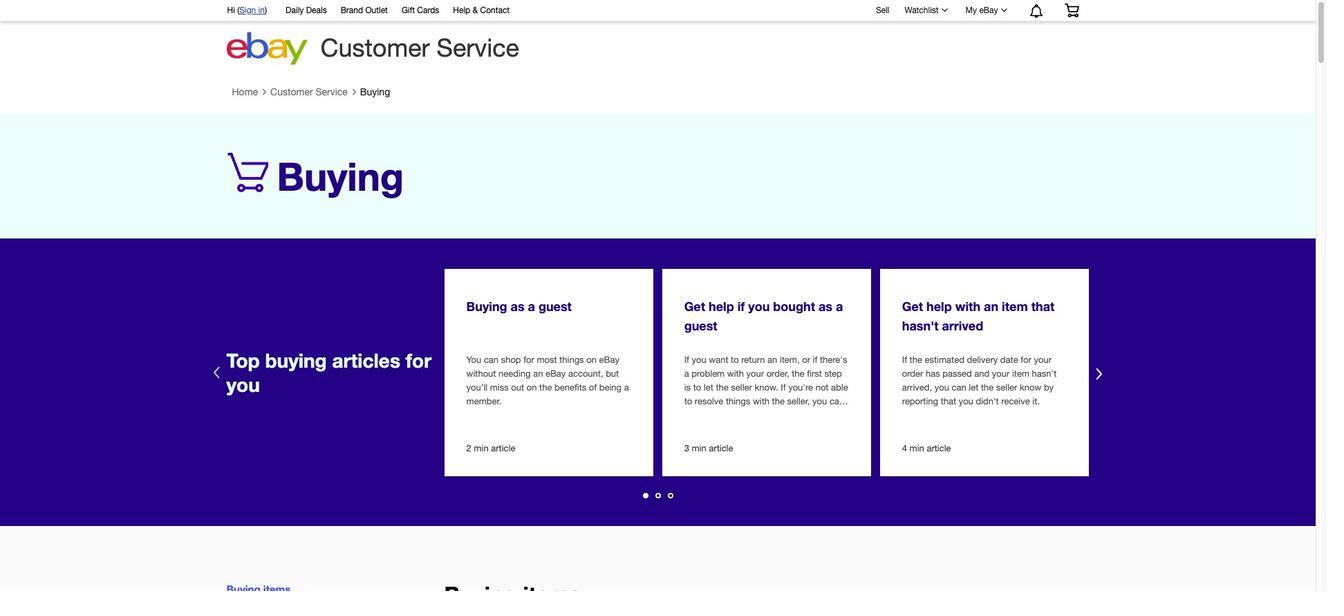 Task type: describe. For each thing, give the bounding box(es) containing it.
buying link
[[360, 87, 390, 98]]

not
[[816, 383, 829, 393]]

ask
[[685, 410, 699, 421]]

2 vertical spatial ebay
[[546, 369, 566, 379]]

a inside the get help if you bought as a guest
[[836, 299, 844, 314]]

help.
[[724, 410, 743, 421]]

the up you're
[[792, 369, 805, 379]]

hi
[[227, 6, 235, 15]]

able
[[832, 383, 849, 393]]

brand
[[341, 6, 363, 15]]

being
[[600, 383, 622, 393]]

2 min article
[[467, 443, 516, 454]]

sell
[[876, 5, 890, 15]]

want
[[709, 355, 729, 365]]

get help if you bought as a guest
[[685, 299, 844, 334]]

outlet
[[366, 6, 388, 15]]

2
[[467, 443, 472, 454]]

hasn't inside "if the estimated delivery date for your order has passed and your item hasn't arrived, you can let the seller know by reporting that you didn't receive it."
[[1033, 369, 1057, 379]]

ebay inside account navigation
[[980, 6, 999, 15]]

buying as a guest
[[467, 299, 572, 314]]

of
[[589, 383, 597, 393]]

3
[[685, 443, 690, 454]]

my ebay link
[[959, 2, 1014, 19]]

help & contact link
[[453, 3, 510, 19]]

if you want to return an item, or if there's a problem with your order, the first step is to let the seller know. if you're not able to resolve things with the seller, you can ask us to help.
[[685, 355, 849, 421]]

most
[[537, 355, 557, 365]]

daily
[[286, 6, 304, 15]]

hi ( sign in )
[[227, 6, 267, 15]]

a inside you can shop for most things on ebay without needing an ebay account, but you'll miss out on the benefits of being a member.
[[624, 383, 629, 393]]

your inside if you want to return an item, or if there's a problem with your order, the first step is to let the seller know. if you're not able to resolve things with the seller, you can ask us to help.
[[747, 369, 764, 379]]

can inside "if the estimated delivery date for your order has passed and your item hasn't arrived, you can let the seller know by reporting that you didn't receive it."
[[952, 383, 967, 393]]

the up didn't
[[982, 383, 994, 393]]

member.
[[467, 397, 502, 407]]

you can shop for most things on ebay without needing an ebay account, but you'll miss out on the benefits of being a member.
[[467, 355, 629, 407]]

know.
[[755, 383, 779, 393]]

min for get help if you bought as a guest
[[692, 443, 707, 454]]

get for get help if you bought as a guest
[[685, 299, 706, 314]]

you're
[[789, 383, 814, 393]]

sign
[[240, 6, 256, 15]]

first
[[807, 369, 822, 379]]

brand outlet
[[341, 6, 388, 15]]

needing
[[499, 369, 531, 379]]

customer inside 'buying' main content
[[271, 87, 313, 98]]

if inside the get help if you bought as a guest
[[738, 299, 745, 314]]

can inside if you want to return an item, or if there's a problem with your order, the first step is to let the seller know. if you're not able to resolve things with the seller, you can ask us to help.
[[830, 397, 845, 407]]

gift cards link
[[402, 3, 440, 19]]

1 vertical spatial buying
[[277, 153, 404, 199]]

that inside get help with an item that hasn't arrived
[[1032, 299, 1055, 314]]

brand outlet link
[[341, 3, 388, 19]]

min for get help with an item that hasn't arrived
[[910, 443, 925, 454]]

shop
[[501, 355, 521, 365]]

resolve
[[695, 397, 724, 407]]

estimated
[[925, 355, 965, 365]]

arrived
[[943, 318, 984, 334]]

the inside you can shop for most things on ebay without needing an ebay account, but you'll miss out on the benefits of being a member.
[[540, 383, 552, 393]]

4 min article
[[903, 443, 952, 454]]

with inside get help with an item that hasn't arrived
[[956, 299, 981, 314]]

min for buying as a guest
[[474, 443, 489, 454]]

reporting
[[903, 397, 939, 407]]

buying
[[265, 349, 327, 372]]

daily deals link
[[286, 3, 327, 19]]

1 horizontal spatial if
[[781, 383, 786, 393]]

your shopping cart image
[[1064, 3, 1080, 17]]

account,
[[569, 369, 604, 379]]

deals
[[306, 6, 327, 15]]

item inside "if the estimated delivery date for your order has passed and your item hasn't arrived, you can let the seller know by reporting that you didn't receive it."
[[1013, 369, 1030, 379]]

problem
[[692, 369, 725, 379]]

step
[[825, 369, 842, 379]]

item inside get help with an item that hasn't arrived
[[1002, 299, 1028, 314]]

and
[[975, 369, 990, 379]]

article for get help with an item that hasn't arrived
[[927, 443, 952, 454]]

contact
[[480, 6, 510, 15]]

didn't
[[976, 397, 999, 407]]

the up 'order' on the bottom of the page
[[910, 355, 923, 365]]

benefits
[[555, 383, 587, 393]]

1 as from the left
[[511, 299, 525, 314]]

cards
[[417, 6, 440, 15]]

&
[[473, 6, 478, 15]]

out
[[511, 383, 524, 393]]

arrived,
[[903, 383, 933, 393]]

by
[[1045, 383, 1054, 393]]

3 min article
[[685, 443, 734, 454]]

the up resolve on the bottom right of the page
[[716, 383, 729, 393]]

customer service banner
[[220, 0, 1090, 69]]

article for buying as a guest
[[491, 443, 516, 454]]

customer inside banner
[[321, 33, 430, 62]]

service inside banner
[[437, 33, 519, 62]]

you down has
[[935, 383, 950, 393]]

a inside if you want to return an item, or if there's a problem with your order, the first step is to let the seller know. if you're not able to resolve things with the seller, you can ask us to help.
[[685, 369, 689, 379]]

seller,
[[788, 397, 810, 407]]

an inside you can shop for most things on ebay without needing an ebay account, but you'll miss out on the benefits of being a member.
[[533, 369, 543, 379]]

receive
[[1002, 397, 1031, 407]]

help & contact
[[453, 6, 510, 15]]

2 vertical spatial with
[[753, 397, 770, 407]]

the down know.
[[772, 397, 785, 407]]



Task type: vqa. For each thing, say whether or not it's contained in the screenshot.
Sort: Best Match dropdown button
no



Task type: locate. For each thing, give the bounding box(es) containing it.
item
[[1002, 299, 1028, 314], [1013, 369, 1030, 379]]

0 horizontal spatial article
[[491, 443, 516, 454]]

1 horizontal spatial service
[[437, 33, 519, 62]]

hasn't inside get help with an item that hasn't arrived
[[903, 318, 939, 334]]

0 horizontal spatial ebay
[[546, 369, 566, 379]]

you left bought
[[749, 299, 770, 314]]

1 horizontal spatial if
[[813, 355, 818, 365]]

1 vertical spatial with
[[728, 369, 744, 379]]

0 vertical spatial hasn't
[[903, 318, 939, 334]]

0 horizontal spatial min
[[474, 443, 489, 454]]

1 horizontal spatial get
[[903, 299, 924, 314]]

item,
[[780, 355, 800, 365]]

1 horizontal spatial can
[[830, 397, 845, 407]]

buying for buying as a guest
[[467, 299, 507, 314]]

get for get help with an item that hasn't arrived
[[903, 299, 924, 314]]

0 horizontal spatial if
[[685, 355, 690, 365]]

let inside if you want to return an item, or if there's a problem with your order, the first step is to let the seller know. if you're not able to resolve things with the seller, you can ask us to help.
[[704, 383, 714, 393]]

you
[[749, 299, 770, 314], [692, 355, 707, 365], [227, 374, 260, 396], [935, 383, 950, 393], [813, 397, 828, 407], [959, 397, 974, 407]]

that
[[1032, 299, 1055, 314], [941, 397, 957, 407]]

article right "4"
[[927, 443, 952, 454]]

if right or
[[813, 355, 818, 365]]

to right want
[[731, 355, 739, 365]]

0 horizontal spatial help
[[709, 299, 734, 314]]

article right 2
[[491, 443, 516, 454]]

2 horizontal spatial your
[[1035, 355, 1052, 365]]

2 article from the left
[[709, 443, 734, 454]]

get up 'order' on the bottom of the page
[[903, 299, 924, 314]]

has
[[926, 369, 941, 379]]

can up without
[[484, 355, 499, 365]]

ebay
[[980, 6, 999, 15], [599, 355, 620, 365], [546, 369, 566, 379]]

if for get help if you bought as a guest
[[685, 355, 690, 365]]

watchlist link
[[898, 2, 954, 19]]

if
[[685, 355, 690, 365], [903, 355, 908, 365], [781, 383, 786, 393]]

watchlist
[[905, 6, 939, 15]]

2 as from the left
[[819, 299, 833, 314]]

1 vertical spatial ebay
[[599, 355, 620, 365]]

you left didn't
[[959, 397, 974, 407]]

as inside the get help if you bought as a guest
[[819, 299, 833, 314]]

customer service link
[[271, 87, 348, 98]]

0 horizontal spatial guest
[[539, 299, 572, 314]]

if the estimated delivery date for your order has passed and your item hasn't arrived, you can let the seller know by reporting that you didn't receive it.
[[903, 355, 1057, 407]]

min right 2
[[474, 443, 489, 454]]

let inside "if the estimated delivery date for your order has passed and your item hasn't arrived, you can let the seller know by reporting that you didn't receive it."
[[969, 383, 979, 393]]

can inside you can shop for most things on ebay without needing an ebay account, but you'll miss out on the benefits of being a member.
[[484, 355, 499, 365]]

customer service right 'home' link
[[271, 87, 348, 98]]

hasn't up by
[[1033, 369, 1057, 379]]

to right us
[[713, 410, 721, 421]]

if left bought
[[738, 299, 745, 314]]

if up the is
[[685, 355, 690, 365]]

for right date
[[1021, 355, 1032, 365]]

1 get from the left
[[685, 299, 706, 314]]

0 horizontal spatial as
[[511, 299, 525, 314]]

on up the account,
[[587, 355, 597, 365]]

0 horizontal spatial with
[[728, 369, 744, 379]]

passed
[[943, 369, 972, 379]]

0 vertical spatial customer service
[[321, 33, 519, 62]]

0 vertical spatial buying
[[360, 87, 390, 98]]

customer service inside banner
[[321, 33, 519, 62]]

2 horizontal spatial min
[[910, 443, 925, 454]]

0 horizontal spatial let
[[704, 383, 714, 393]]

(
[[237, 6, 240, 15]]

2 horizontal spatial can
[[952, 383, 967, 393]]

delivery
[[967, 355, 998, 365]]

1 vertical spatial can
[[952, 383, 967, 393]]

min right the 3
[[692, 443, 707, 454]]

0 horizontal spatial an
[[533, 369, 543, 379]]

1 vertical spatial if
[[813, 355, 818, 365]]

1 horizontal spatial article
[[709, 443, 734, 454]]

for for articles
[[406, 349, 432, 372]]

let down the and
[[969, 383, 979, 393]]

1 vertical spatial item
[[1013, 369, 1030, 379]]

1 vertical spatial on
[[527, 383, 537, 393]]

1 horizontal spatial guest
[[685, 318, 718, 334]]

1 horizontal spatial things
[[726, 397, 751, 407]]

for inside "if the estimated delivery date for your order has passed and your item hasn't arrived, you can let the seller know by reporting that you didn't receive it."
[[1021, 355, 1032, 365]]

guest inside the get help if you bought as a guest
[[685, 318, 718, 334]]

buying
[[360, 87, 390, 98], [277, 153, 404, 199], [467, 299, 507, 314]]

2 vertical spatial can
[[830, 397, 845, 407]]

0 horizontal spatial for
[[406, 349, 432, 372]]

0 horizontal spatial that
[[941, 397, 957, 407]]

1 vertical spatial things
[[726, 397, 751, 407]]

1 seller from the left
[[731, 383, 753, 393]]

an
[[984, 299, 999, 314], [768, 355, 778, 365], [533, 369, 543, 379]]

as right bought
[[819, 299, 833, 314]]

things inside if you want to return an item, or if there's a problem with your order, the first step is to let the seller know. if you're not able to resolve things with the seller, you can ask us to help.
[[726, 397, 751, 407]]

let
[[704, 383, 714, 393], [969, 383, 979, 393]]

0 horizontal spatial customer
[[271, 87, 313, 98]]

if inside if you want to return an item, or if there's a problem with your order, the first step is to let the seller know. if you're not able to resolve things with the seller, you can ask us to help.
[[813, 355, 818, 365]]

things inside you can shop for most things on ebay without needing an ebay account, but you'll miss out on the benefits of being a member.
[[560, 355, 584, 365]]

ebay down most
[[546, 369, 566, 379]]

sell link
[[870, 5, 896, 15]]

2 seller from the left
[[997, 383, 1018, 393]]

with up arrived
[[956, 299, 981, 314]]

0 horizontal spatial things
[[560, 355, 584, 365]]

your down date
[[993, 369, 1010, 379]]

1 horizontal spatial ebay
[[599, 355, 620, 365]]

2 horizontal spatial an
[[984, 299, 999, 314]]

item up know
[[1013, 369, 1030, 379]]

for for shop
[[524, 355, 535, 365]]

min right "4"
[[910, 443, 925, 454]]

1 horizontal spatial that
[[1032, 299, 1055, 314]]

buying for buying link
[[360, 87, 390, 98]]

1 horizontal spatial help
[[927, 299, 952, 314]]

seller up receive on the bottom right
[[997, 383, 1018, 393]]

customer
[[321, 33, 430, 62], [271, 87, 313, 98]]

gift
[[402, 6, 415, 15]]

help up arrived
[[927, 299, 952, 314]]

you'll
[[467, 383, 488, 393]]

1 help from the left
[[709, 299, 734, 314]]

2 horizontal spatial with
[[956, 299, 981, 314]]

1 horizontal spatial for
[[524, 355, 535, 365]]

sign in link
[[240, 6, 265, 15]]

you down not
[[813, 397, 828, 407]]

you inside the get help if you bought as a guest
[[749, 299, 770, 314]]

help for arrived
[[927, 299, 952, 314]]

service down help & contact link
[[437, 33, 519, 62]]

for right articles
[[406, 349, 432, 372]]

2 get from the left
[[903, 299, 924, 314]]

1 vertical spatial hasn't
[[1033, 369, 1057, 379]]

help for guest
[[709, 299, 734, 314]]

1 vertical spatial an
[[768, 355, 778, 365]]

0 horizontal spatial your
[[747, 369, 764, 379]]

help inside the get help if you bought as a guest
[[709, 299, 734, 314]]

can down passed
[[952, 383, 967, 393]]

2 min from the left
[[692, 443, 707, 454]]

0 vertical spatial can
[[484, 355, 499, 365]]

0 vertical spatial with
[[956, 299, 981, 314]]

that inside "if the estimated delivery date for your order has passed and your item hasn't arrived, you can let the seller know by reporting that you didn't receive it."
[[941, 397, 957, 407]]

hasn't
[[903, 318, 939, 334], [1033, 369, 1057, 379]]

bought
[[774, 299, 816, 314]]

3 min from the left
[[910, 443, 925, 454]]

0 vertical spatial on
[[587, 355, 597, 365]]

if down order,
[[781, 383, 786, 393]]

an up order,
[[768, 355, 778, 365]]

1 horizontal spatial hasn't
[[1033, 369, 1057, 379]]

on right the out
[[527, 383, 537, 393]]

if inside "if the estimated delivery date for your order has passed and your item hasn't arrived, you can let the seller know by reporting that you didn't receive it."
[[903, 355, 908, 365]]

let down problem
[[704, 383, 714, 393]]

customer service down gift cards link
[[321, 33, 519, 62]]

in
[[258, 6, 265, 15]]

an inside if you want to return an item, or if there's a problem with your order, the first step is to let the seller know. if you're not able to resolve things with the seller, you can ask us to help.
[[768, 355, 778, 365]]

0 vertical spatial things
[[560, 355, 584, 365]]

1 horizontal spatial as
[[819, 299, 833, 314]]

for
[[406, 349, 432, 372], [524, 355, 535, 365], [1021, 355, 1032, 365]]

if for get help with an item that hasn't arrived
[[903, 355, 908, 365]]

to
[[731, 355, 739, 365], [694, 383, 702, 393], [685, 397, 693, 407], [713, 410, 721, 421]]

1 horizontal spatial let
[[969, 383, 979, 393]]

0 horizontal spatial can
[[484, 355, 499, 365]]

my
[[966, 6, 978, 15]]

you up problem
[[692, 355, 707, 365]]

to right the is
[[694, 383, 702, 393]]

0 vertical spatial service
[[437, 33, 519, 62]]

help
[[453, 6, 471, 15]]

home
[[232, 87, 258, 98]]

0 vertical spatial that
[[1032, 299, 1055, 314]]

2 let from the left
[[969, 383, 979, 393]]

0 horizontal spatial seller
[[731, 383, 753, 393]]

1 vertical spatial guest
[[685, 318, 718, 334]]

service left buying link
[[316, 87, 348, 98]]

0 vertical spatial ebay
[[980, 6, 999, 15]]

1 min from the left
[[474, 443, 489, 454]]

0 vertical spatial if
[[738, 299, 745, 314]]

you down top
[[227, 374, 260, 396]]

1 vertical spatial customer service
[[271, 87, 348, 98]]

the
[[910, 355, 923, 365], [792, 369, 805, 379], [540, 383, 552, 393], [716, 383, 729, 393], [982, 383, 994, 393], [772, 397, 785, 407]]

an up delivery
[[984, 299, 999, 314]]

your up by
[[1035, 355, 1052, 365]]

2 help from the left
[[927, 299, 952, 314]]

get inside get help with an item that hasn't arrived
[[903, 299, 924, 314]]

your down return on the right bottom
[[747, 369, 764, 379]]

is
[[685, 383, 691, 393]]

can
[[484, 355, 499, 365], [952, 383, 967, 393], [830, 397, 845, 407]]

1 horizontal spatial seller
[[997, 383, 1018, 393]]

miss
[[490, 383, 509, 393]]

1 article from the left
[[491, 443, 516, 454]]

2 horizontal spatial for
[[1021, 355, 1032, 365]]

0 horizontal spatial service
[[316, 87, 348, 98]]

2 horizontal spatial if
[[903, 355, 908, 365]]

for inside you can shop for most things on ebay without needing an ebay account, but you'll miss out on the benefits of being a member.
[[524, 355, 535, 365]]

an inside get help with an item that hasn't arrived
[[984, 299, 999, 314]]

seller inside "if the estimated delivery date for your order has passed and your item hasn't arrived, you can let the seller know by reporting that you didn't receive it."
[[997, 383, 1018, 393]]

1 vertical spatial that
[[941, 397, 957, 407]]

top buying articles for you
[[227, 349, 432, 396]]

item up date
[[1002, 299, 1028, 314]]

with down know.
[[753, 397, 770, 407]]

guest up want
[[685, 318, 718, 334]]

us
[[701, 410, 711, 421]]

get up problem
[[685, 299, 706, 314]]

my ebay
[[966, 6, 999, 15]]

3 article from the left
[[927, 443, 952, 454]]

articles
[[332, 349, 400, 372]]

1 horizontal spatial an
[[768, 355, 778, 365]]

min
[[474, 443, 489, 454], [692, 443, 707, 454], [910, 443, 925, 454]]

but
[[606, 369, 619, 379]]

0 horizontal spatial hasn't
[[903, 318, 939, 334]]

date
[[1001, 355, 1019, 365]]

customer service inside 'buying' main content
[[271, 87, 348, 98]]

for right shop on the bottom of page
[[524, 355, 535, 365]]

seller inside if you want to return an item, or if there's a problem with your order, the first step is to let the seller know. if you're not able to resolve things with the seller, you can ask us to help.
[[731, 383, 753, 393]]

help
[[709, 299, 734, 314], [927, 299, 952, 314]]

customer down outlet
[[321, 33, 430, 62]]

help up want
[[709, 299, 734, 314]]

with
[[956, 299, 981, 314], [728, 369, 744, 379], [753, 397, 770, 407]]

order
[[903, 369, 924, 379]]

1 horizontal spatial customer
[[321, 33, 430, 62]]

1 horizontal spatial your
[[993, 369, 1010, 379]]

an down most
[[533, 369, 543, 379]]

guest
[[539, 299, 572, 314], [685, 318, 718, 334]]

buying main content
[[0, 80, 1316, 591]]

home link
[[232, 87, 258, 98]]

or
[[803, 355, 811, 365]]

1 vertical spatial customer
[[271, 87, 313, 98]]

top
[[227, 349, 260, 372]]

1 horizontal spatial on
[[587, 355, 597, 365]]

guest up most
[[539, 299, 572, 314]]

article right the 3
[[709, 443, 734, 454]]

seller
[[731, 383, 753, 393], [997, 383, 1018, 393]]

help inside get help with an item that hasn't arrived
[[927, 299, 952, 314]]

get inside the get help if you bought as a guest
[[685, 299, 706, 314]]

if
[[738, 299, 745, 314], [813, 355, 818, 365]]

can down able
[[830, 397, 845, 407]]

4
[[903, 443, 908, 454]]

get help with an item that hasn't arrived
[[903, 299, 1055, 334]]

gift cards
[[402, 6, 440, 15]]

1 let from the left
[[704, 383, 714, 393]]

hasn't up estimated
[[903, 318, 939, 334]]

daily deals
[[286, 6, 327, 15]]

0 horizontal spatial on
[[527, 383, 537, 393]]

ebay right my
[[980, 6, 999, 15]]

2 vertical spatial an
[[533, 369, 543, 379]]

ebay up but
[[599, 355, 620, 365]]

customer right home
[[271, 87, 313, 98]]

order,
[[767, 369, 790, 379]]

without
[[467, 369, 496, 379]]

the left benefits
[[540, 383, 552, 393]]

get
[[685, 299, 706, 314], [903, 299, 924, 314]]

things
[[560, 355, 584, 365], [726, 397, 751, 407]]

you inside top buying articles for you
[[227, 374, 260, 396]]

return
[[742, 355, 765, 365]]

things up the account,
[[560, 355, 584, 365]]

know
[[1020, 383, 1042, 393]]

2 horizontal spatial article
[[927, 443, 952, 454]]

it.
[[1033, 397, 1040, 407]]

things up help. at the right
[[726, 397, 751, 407]]

0 horizontal spatial get
[[685, 299, 706, 314]]

as up shop on the bottom of page
[[511, 299, 525, 314]]

service inside 'buying' main content
[[316, 87, 348, 98]]

to down the is
[[685, 397, 693, 407]]

0 vertical spatial an
[[984, 299, 999, 314]]

for inside top buying articles for you
[[406, 349, 432, 372]]

1 vertical spatial service
[[316, 87, 348, 98]]

2 horizontal spatial ebay
[[980, 6, 999, 15]]

there's
[[820, 355, 848, 365]]

0 horizontal spatial if
[[738, 299, 745, 314]]

)
[[265, 6, 267, 15]]

2 vertical spatial buying
[[467, 299, 507, 314]]

if up 'order' on the bottom of the page
[[903, 355, 908, 365]]

0 vertical spatial customer
[[321, 33, 430, 62]]

0 vertical spatial guest
[[539, 299, 572, 314]]

as
[[511, 299, 525, 314], [819, 299, 833, 314]]

account navigation
[[220, 0, 1090, 21]]

you
[[467, 355, 482, 365]]

with down want
[[728, 369, 744, 379]]

seller left know.
[[731, 383, 753, 393]]

1 horizontal spatial with
[[753, 397, 770, 407]]

article for get help if you bought as a guest
[[709, 443, 734, 454]]

0 vertical spatial item
[[1002, 299, 1028, 314]]

1 horizontal spatial min
[[692, 443, 707, 454]]



